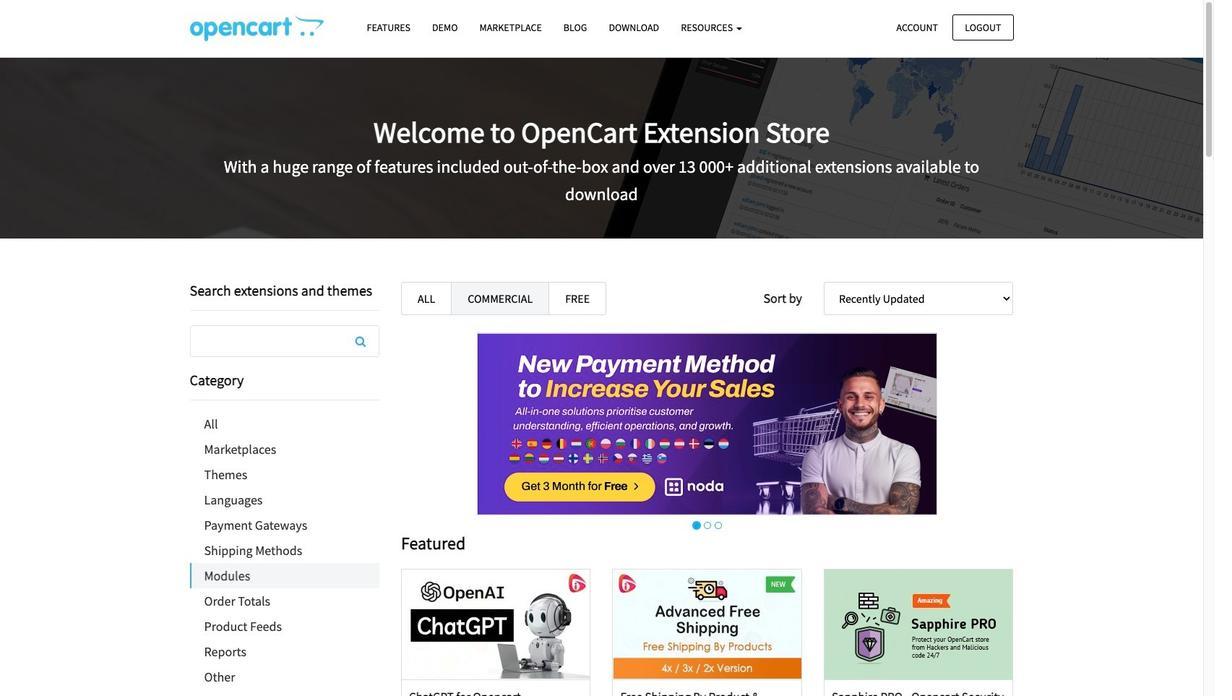Task type: describe. For each thing, give the bounding box(es) containing it.
sapphire pro - opencart security module image
[[825, 569, 1013, 679]]

node image
[[477, 333, 938, 515]]



Task type: locate. For each thing, give the bounding box(es) containing it.
search image
[[355, 335, 366, 347]]

chatgpt for opencart image
[[402, 569, 590, 679]]

other extensions image
[[190, 15, 323, 41]]

free shipping by product & categories (2x, 3.. image
[[614, 569, 801, 679]]



Task type: vqa. For each thing, say whether or not it's contained in the screenshot.
other extensions 'image'
yes



